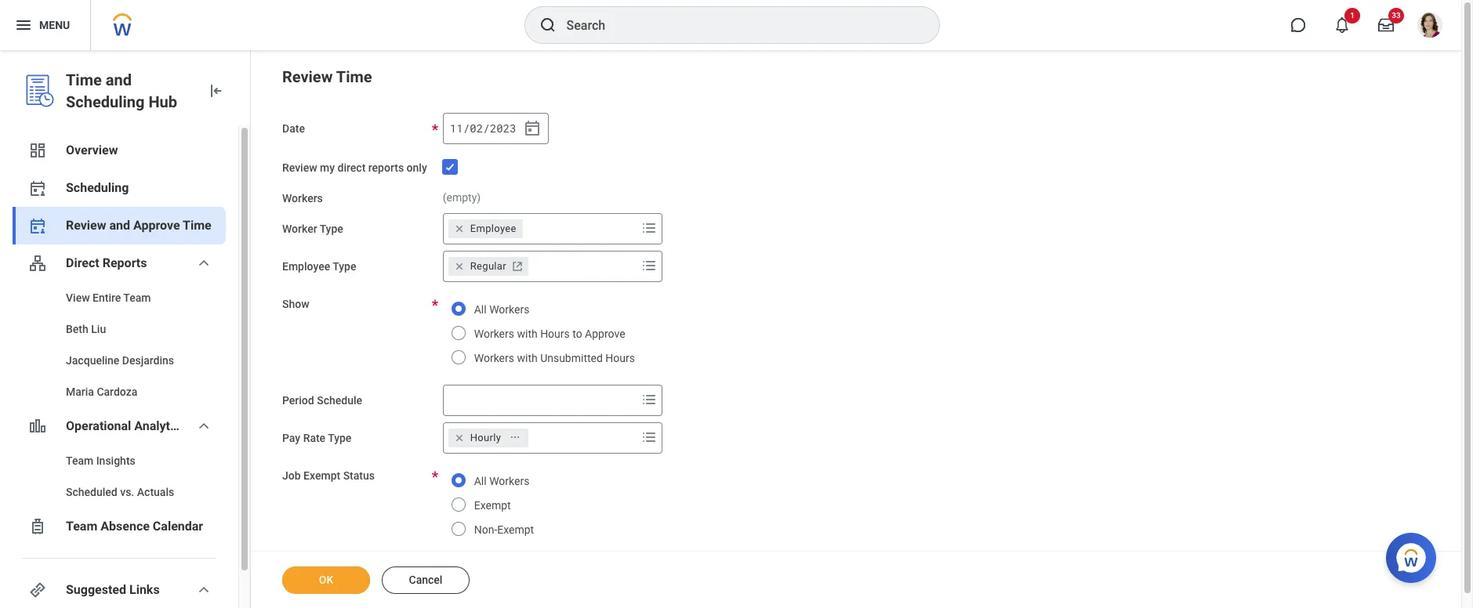 Task type: locate. For each thing, give the bounding box(es) containing it.
pay
[[282, 432, 300, 444]]

time inside "link"
[[183, 218, 211, 233]]

operational analytics button
[[13, 408, 226, 445]]

1 vertical spatial type
[[333, 260, 356, 272]]

/ right '02'
[[483, 120, 490, 135]]

review up 'date'
[[282, 67, 333, 86]]

absence
[[101, 519, 150, 534]]

direct
[[66, 256, 99, 271]]

2 chevron down small image from the top
[[194, 417, 213, 436]]

exempt for job
[[304, 469, 340, 482]]

workers for workers with unsubmitted hours
[[474, 352, 514, 364]]

employee up "regular"
[[470, 222, 517, 234]]

1 all from the top
[[474, 303, 487, 316]]

workers for workers with hours to approve
[[474, 327, 514, 340]]

unsubmitted
[[540, 352, 603, 364]]

scheduling inside time and scheduling hub
[[66, 93, 145, 111]]

2 with from the top
[[517, 352, 538, 364]]

calendar user solid image for scheduling
[[28, 179, 47, 198]]

review inside "link"
[[66, 218, 106, 233]]

1 vertical spatial team
[[66, 455, 93, 467]]

0 vertical spatial all workers
[[474, 303, 530, 316]]

2 vertical spatial exempt
[[497, 523, 534, 536]]

direct reports element
[[13, 282, 226, 408]]

chevron down small image right links
[[194, 581, 213, 600]]

type down worker type
[[333, 260, 356, 272]]

justify image
[[14, 16, 33, 35]]

overview
[[66, 143, 118, 158]]

1 calendar user solid image from the top
[[28, 179, 47, 198]]

0 vertical spatial calendar user solid image
[[28, 179, 47, 198]]

1 button
[[1325, 8, 1360, 42]]

1 x small image from the top
[[451, 221, 467, 236]]

exempt for non-
[[497, 523, 534, 536]]

all workers down "hourly, press delete to clear value." option
[[474, 475, 530, 487]]

review and approve time
[[66, 218, 211, 233]]

scheduling down overview at the left top of the page
[[66, 180, 129, 195]]

/
[[463, 120, 470, 135], [483, 120, 490, 135]]

0 vertical spatial scheduling
[[66, 93, 145, 111]]

calendar user solid image up view team image
[[28, 216, 47, 235]]

1 vertical spatial and
[[109, 218, 130, 233]]

1 horizontal spatial time
[[183, 218, 211, 233]]

/ right "11"
[[463, 120, 470, 135]]

1 vertical spatial hours
[[606, 352, 635, 364]]

team inside team insights "link"
[[66, 455, 93, 467]]

prompts image
[[640, 218, 658, 237], [640, 256, 658, 275]]

1 vertical spatial with
[[517, 352, 538, 364]]

calendar user solid image down dashboard "image"
[[28, 179, 47, 198]]

chart image
[[28, 417, 47, 436]]

with down workers with hours to approve
[[517, 352, 538, 364]]

x small image inside the regular, press delete to clear value, ctrl + enter opens in new window. option
[[451, 258, 467, 274]]

all workers
[[474, 303, 530, 316], [474, 475, 530, 487]]

non-
[[474, 523, 497, 536]]

beth liu link
[[13, 314, 226, 345]]

0 vertical spatial x small image
[[451, 221, 467, 236]]

0 vertical spatial chevron down small image
[[194, 254, 213, 273]]

1 vertical spatial chevron down small image
[[194, 417, 213, 436]]

maria
[[66, 386, 94, 398]]

team inside view entire team link
[[123, 292, 151, 304]]

and inside time and scheduling hub
[[106, 71, 132, 89]]

x small image left regular element
[[451, 258, 467, 274]]

prompts image for pay rate type
[[640, 428, 658, 447]]

1 horizontal spatial hours
[[606, 352, 635, 364]]

hours right unsubmitted
[[606, 352, 635, 364]]

1 vertical spatial all
[[474, 475, 487, 487]]

1 scheduling from the top
[[66, 93, 145, 111]]

hourly element
[[470, 431, 501, 445]]

calendar user solid image inside review and approve time "link"
[[28, 216, 47, 235]]

with up workers with unsubmitted hours
[[517, 327, 538, 340]]

employee inside 'option'
[[470, 222, 517, 234]]

chevron down small image inside direct reports dropdown button
[[194, 254, 213, 273]]

1 vertical spatial review
[[282, 162, 317, 174]]

and inside "link"
[[109, 218, 130, 233]]

2 vertical spatial review
[[66, 218, 106, 233]]

period schedule
[[282, 394, 362, 407]]

1 with from the top
[[517, 327, 538, 340]]

type right rate
[[328, 432, 352, 444]]

prompts image for employee type
[[640, 256, 658, 275]]

team down scheduled
[[66, 519, 97, 534]]

actuals
[[137, 486, 174, 499]]

rate
[[303, 432, 326, 444]]

reports
[[102, 256, 147, 271]]

view entire team
[[66, 292, 151, 304]]

1 prompts image from the top
[[640, 218, 658, 237]]

2 horizontal spatial time
[[336, 67, 372, 86]]

regular
[[470, 260, 507, 272]]

2 all workers from the top
[[474, 475, 530, 487]]

beth
[[66, 323, 88, 336]]

employee
[[470, 222, 517, 234], [282, 260, 330, 272]]

0 vertical spatial approve
[[133, 218, 180, 233]]

x small image for worker type
[[451, 221, 467, 236]]

chevron down small image down review and approve time
[[194, 254, 213, 273]]

schedule
[[317, 394, 362, 407]]

and up overview link on the left top of page
[[106, 71, 132, 89]]

x small image down (empty)
[[451, 221, 467, 236]]

all for workers with hours to approve
[[474, 303, 487, 316]]

workers up workers with unsubmitted hours
[[474, 327, 514, 340]]

and down scheduling link
[[109, 218, 130, 233]]

time
[[336, 67, 372, 86], [66, 71, 102, 89], [183, 218, 211, 233]]

scheduling
[[66, 93, 145, 111], [66, 180, 129, 195]]

and for review
[[109, 218, 130, 233]]

jacqueline desjardins
[[66, 354, 174, 367]]

all workers for workers with hours to approve
[[474, 303, 530, 316]]

chevron down small image for links
[[194, 581, 213, 600]]

review for review and approve time
[[66, 218, 106, 233]]

2 prompts image from the top
[[640, 256, 658, 275]]

date group
[[443, 113, 549, 144]]

team inside team absence calendar link
[[66, 519, 97, 534]]

review left my
[[282, 162, 317, 174]]

2 calendar user solid image from the top
[[28, 216, 47, 235]]

calendar user solid image
[[28, 179, 47, 198], [28, 216, 47, 235]]

approve
[[133, 218, 180, 233], [585, 327, 625, 340]]

desjardins
[[122, 354, 174, 367]]

all for exempt
[[474, 475, 487, 487]]

hours left to
[[540, 327, 570, 340]]

1 horizontal spatial employee
[[470, 222, 517, 234]]

type for worker type
[[320, 222, 343, 235]]

all workers down the regular, press delete to clear value, ctrl + enter opens in new window. option on the top
[[474, 303, 530, 316]]

job
[[282, 469, 301, 482]]

0 horizontal spatial /
[[463, 120, 470, 135]]

1 horizontal spatial /
[[483, 120, 490, 135]]

team absence calendar link
[[13, 508, 226, 546]]

maria cardoza link
[[13, 376, 226, 408]]

2023
[[490, 120, 516, 135]]

1 vertical spatial scheduling
[[66, 180, 129, 195]]

prompts image for worker type
[[640, 218, 658, 237]]

1 all workers from the top
[[474, 303, 530, 316]]

0 vertical spatial with
[[517, 327, 538, 340]]

1 horizontal spatial approve
[[585, 327, 625, 340]]

2 prompts image from the top
[[640, 428, 658, 447]]

workers down ext link image
[[489, 303, 530, 316]]

status
[[343, 469, 375, 482]]

insights
[[96, 455, 135, 467]]

review time
[[282, 67, 372, 86]]

workers for workers
[[282, 192, 323, 204]]

worker
[[282, 222, 317, 235]]

prompts image
[[640, 390, 658, 409], [640, 428, 658, 447]]

2 all from the top
[[474, 475, 487, 487]]

chevron down small image inside operational analytics dropdown button
[[194, 417, 213, 436]]

team for team insights
[[66, 455, 93, 467]]

approve right to
[[585, 327, 625, 340]]

suggested links button
[[13, 572, 226, 608]]

review for review time
[[282, 67, 333, 86]]

1 vertical spatial prompts image
[[640, 428, 658, 447]]

0 vertical spatial team
[[123, 292, 151, 304]]

1 prompts image from the top
[[640, 390, 658, 409]]

review up direct
[[66, 218, 106, 233]]

0 vertical spatial employee
[[470, 222, 517, 234]]

menu
[[39, 19, 70, 31]]

all down hourly element
[[474, 475, 487, 487]]

and
[[106, 71, 132, 89], [109, 218, 130, 233]]

ext link image
[[510, 258, 525, 274]]

scheduling up overview at the left top of the page
[[66, 93, 145, 111]]

overview link
[[13, 132, 226, 169]]

all
[[474, 303, 487, 316], [474, 475, 487, 487]]

exempt
[[304, 469, 340, 482], [474, 499, 511, 512], [497, 523, 534, 536]]

0 vertical spatial review
[[282, 67, 333, 86]]

x small image inside 'employee, press delete to clear value.' 'option'
[[451, 221, 467, 236]]

task timeoff image
[[28, 518, 47, 536]]

with
[[517, 327, 538, 340], [517, 352, 538, 364]]

1 vertical spatial x small image
[[451, 258, 467, 274]]

employee for employee type
[[282, 260, 330, 272]]

0 vertical spatial type
[[320, 222, 343, 235]]

employee down worker at the top left of page
[[282, 260, 330, 272]]

all down the regular, press delete to clear value, ctrl + enter opens in new window. option on the top
[[474, 303, 487, 316]]

33
[[1392, 11, 1401, 20]]

workers up worker at the top left of page
[[282, 192, 323, 204]]

1 vertical spatial employee
[[282, 260, 330, 272]]

hours
[[540, 327, 570, 340], [606, 352, 635, 364]]

team
[[123, 292, 151, 304], [66, 455, 93, 467], [66, 519, 97, 534]]

operational analytics element
[[13, 445, 226, 508]]

1 vertical spatial all workers
[[474, 475, 530, 487]]

2 x small image from the top
[[451, 258, 467, 274]]

team up scheduled
[[66, 455, 93, 467]]

1 vertical spatial prompts image
[[640, 256, 658, 275]]

jacqueline
[[66, 354, 119, 367]]

type right worker at the top left of page
[[320, 222, 343, 235]]

0 vertical spatial hours
[[540, 327, 570, 340]]

workers
[[282, 192, 323, 204], [489, 303, 530, 316], [474, 327, 514, 340], [474, 352, 514, 364], [489, 475, 530, 487]]

x small image
[[451, 221, 467, 236], [451, 258, 467, 274]]

direct
[[338, 162, 366, 174]]

hourly, press delete to clear value. option
[[448, 429, 529, 447]]

2 vertical spatial chevron down small image
[[194, 581, 213, 600]]

calendar image
[[523, 119, 542, 138]]

1 vertical spatial calendar user solid image
[[28, 216, 47, 235]]

0 vertical spatial prompts image
[[640, 218, 658, 237]]

workers with hours to approve
[[474, 327, 625, 340]]

0 horizontal spatial approve
[[133, 218, 180, 233]]

with for hours
[[517, 327, 538, 340]]

and for time
[[106, 71, 132, 89]]

0 horizontal spatial employee
[[282, 260, 330, 272]]

chevron down small image right analytics
[[194, 417, 213, 436]]

0 vertical spatial and
[[106, 71, 132, 89]]

0 vertical spatial all
[[474, 303, 487, 316]]

transformation import image
[[206, 82, 225, 100]]

0 vertical spatial prompts image
[[640, 390, 658, 409]]

team right entire
[[123, 292, 151, 304]]

1 chevron down small image from the top
[[194, 254, 213, 273]]

approve up reports
[[133, 218, 180, 233]]

check small image
[[440, 158, 459, 176]]

3 chevron down small image from the top
[[194, 581, 213, 600]]

calendar user solid image inside scheduling link
[[28, 179, 47, 198]]

workers down workers with hours to approve
[[474, 352, 514, 364]]

0 vertical spatial exempt
[[304, 469, 340, 482]]

chevron down small image
[[194, 254, 213, 273], [194, 417, 213, 436], [194, 581, 213, 600]]

prompts image for period schedule
[[640, 390, 658, 409]]

operational analytics
[[66, 419, 186, 434]]

2 vertical spatial team
[[66, 519, 97, 534]]

0 horizontal spatial time
[[66, 71, 102, 89]]

11 / 02 / 2023
[[450, 120, 516, 135]]

type
[[320, 222, 343, 235], [333, 260, 356, 272], [328, 432, 352, 444]]

review
[[282, 67, 333, 86], [282, 162, 317, 174], [66, 218, 106, 233]]



Task type: describe. For each thing, give the bounding box(es) containing it.
inbox large image
[[1379, 17, 1394, 33]]

time and scheduling hub
[[66, 71, 177, 111]]

2 vertical spatial type
[[328, 432, 352, 444]]

scheduled vs. actuals
[[66, 486, 174, 499]]

beth liu
[[66, 323, 106, 336]]

11
[[450, 120, 463, 135]]

pay rate type
[[282, 432, 352, 444]]

liu
[[91, 323, 106, 336]]

ok button
[[282, 567, 370, 594]]

team insights link
[[13, 445, 226, 477]]

link image
[[28, 581, 47, 600]]

(empty)
[[443, 191, 481, 204]]

vs.
[[120, 486, 134, 499]]

type for employee type
[[333, 260, 356, 272]]

time inside time and scheduling hub
[[66, 71, 102, 89]]

date
[[282, 122, 305, 135]]

employee element
[[470, 222, 517, 236]]

x small image for employee type
[[451, 258, 467, 274]]

to
[[573, 327, 582, 340]]

suggested
[[66, 583, 126, 598]]

ok
[[319, 574, 333, 587]]

view team image
[[28, 254, 47, 273]]

workers with unsubmitted hours
[[474, 352, 635, 364]]

search image
[[538, 16, 557, 35]]

1 vertical spatial exempt
[[474, 499, 511, 512]]

team for team absence calendar
[[66, 519, 97, 534]]

direct reports button
[[13, 245, 226, 282]]

chevron down small image for reports
[[194, 254, 213, 273]]

operational
[[66, 419, 131, 434]]

cancel
[[409, 574, 443, 587]]

scheduled
[[66, 486, 117, 499]]

maria cardoza
[[66, 386, 137, 398]]

navigation pane region
[[0, 50, 251, 608]]

Search Workday  search field
[[567, 8, 907, 42]]

jacqueline desjardins link
[[13, 345, 226, 376]]

employee type
[[282, 260, 356, 272]]

cancel button
[[382, 567, 470, 594]]

02
[[470, 120, 483, 135]]

job exempt status
[[282, 469, 375, 482]]

approve inside "link"
[[133, 218, 180, 233]]

1 / from the left
[[463, 120, 470, 135]]

view
[[66, 292, 90, 304]]

1 vertical spatial approve
[[585, 327, 625, 340]]

with for unsubmitted
[[517, 352, 538, 364]]

regular element
[[470, 259, 507, 273]]

reports
[[368, 162, 404, 174]]

hub
[[149, 93, 177, 111]]

view entire team link
[[13, 282, 226, 314]]

employee for employee
[[470, 222, 517, 234]]

scheduling link
[[13, 169, 226, 207]]

2 scheduling from the top
[[66, 180, 129, 195]]

x small image
[[451, 430, 467, 446]]

show
[[282, 298, 309, 310]]

suggested links
[[66, 583, 160, 598]]

regular, press delete to clear value, ctrl + enter opens in new window. option
[[448, 257, 528, 276]]

calendar
[[153, 519, 203, 534]]

calendar user solid image for review and approve time
[[28, 216, 47, 235]]

period
[[282, 394, 314, 407]]

2 / from the left
[[483, 120, 490, 135]]

employee, press delete to clear value. option
[[448, 219, 523, 238]]

dashboard image
[[28, 141, 47, 160]]

worker type
[[282, 222, 343, 235]]

hourly
[[470, 432, 501, 443]]

Period Schedule field
[[444, 386, 637, 414]]

menu button
[[0, 0, 90, 50]]

1
[[1350, 11, 1355, 20]]

workers down related actions icon
[[489, 475, 530, 487]]

my
[[320, 162, 335, 174]]

notifications large image
[[1335, 17, 1350, 33]]

links
[[129, 583, 160, 598]]

direct reports
[[66, 256, 147, 271]]

review for review my direct reports only
[[282, 162, 317, 174]]

chevron down small image for analytics
[[194, 417, 213, 436]]

notifications element
[[1426, 31, 1438, 44]]

related actions image
[[510, 432, 521, 443]]

scheduled vs. actuals link
[[13, 477, 226, 508]]

review and approve time link
[[13, 207, 226, 245]]

non-exempt
[[474, 523, 534, 536]]

only
[[407, 162, 427, 174]]

33 button
[[1369, 8, 1404, 42]]

all workers for exempt
[[474, 475, 530, 487]]

time and scheduling hub element
[[66, 69, 194, 113]]

team insights
[[66, 455, 135, 467]]

entire
[[93, 292, 121, 304]]

cardoza
[[97, 386, 137, 398]]

profile logan mcneil image
[[1418, 13, 1443, 41]]

review my direct reports only
[[282, 162, 427, 174]]

analytics
[[134, 419, 186, 434]]

team absence calendar
[[66, 519, 203, 534]]

0 horizontal spatial hours
[[540, 327, 570, 340]]



Task type: vqa. For each thing, say whether or not it's contained in the screenshot.
toolbar
no



